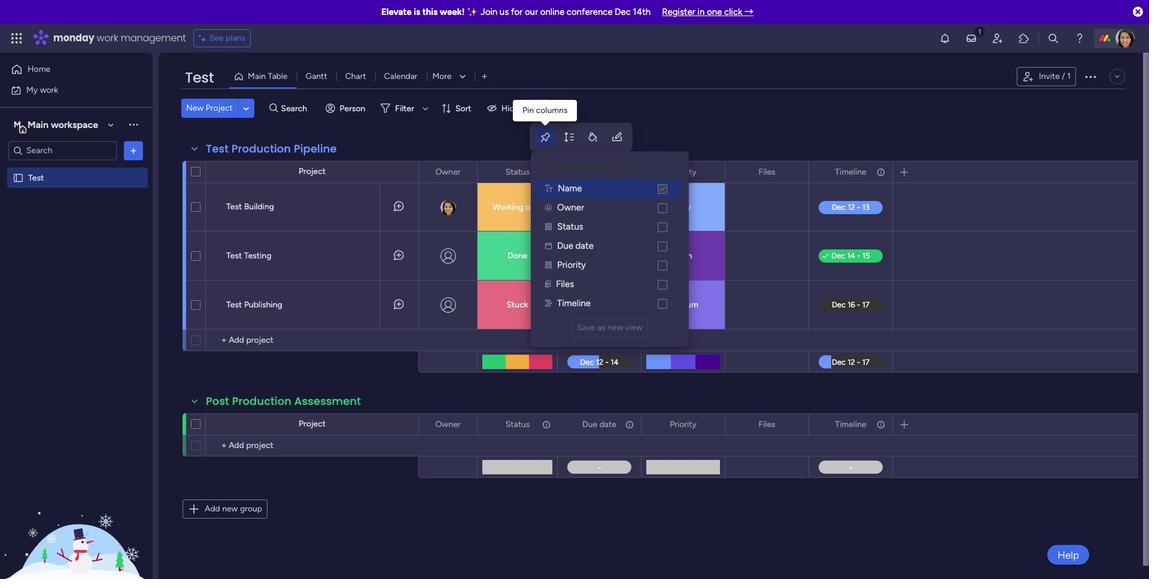 Task type: locate. For each thing, give the bounding box(es) containing it.
1 vertical spatial due
[[557, 241, 574, 252]]

test for test building
[[226, 202, 242, 212]]

post production assessment
[[206, 394, 361, 409]]

1 horizontal spatial columns
[[574, 162, 608, 173]]

v2 search image
[[269, 102, 278, 115]]

2 vertical spatial priority
[[670, 419, 697, 430]]

work for monday
[[97, 31, 118, 45]]

1 vertical spatial date
[[576, 241, 594, 252]]

0 vertical spatial priority field
[[667, 166, 700, 179]]

1 horizontal spatial main
[[248, 71, 266, 81]]

Priority field
[[667, 166, 700, 179], [667, 418, 700, 431]]

choose columns to pin
[[541, 162, 634, 173]]

1 vertical spatial status field
[[503, 418, 533, 431]]

gantt
[[306, 71, 327, 81]]

0 vertical spatial due date field
[[580, 166, 620, 179]]

calendar button
[[375, 67, 427, 86]]

dec
[[615, 7, 631, 17], [588, 252, 602, 261], [588, 301, 602, 310]]

column information image
[[542, 167, 551, 177], [625, 167, 635, 177], [542, 420, 551, 430]]

high
[[675, 251, 692, 261]]

2 vertical spatial options image
[[460, 415, 469, 435]]

main inside button
[[248, 71, 266, 81]]

0 vertical spatial work
[[97, 31, 118, 45]]

option
[[0, 167, 153, 169]]

lottie animation element
[[0, 459, 153, 580]]

2 vertical spatial project
[[299, 419, 326, 429]]

date
[[600, 167, 617, 177], [576, 241, 594, 252], [600, 419, 617, 430]]

options image
[[460, 162, 469, 182], [876, 162, 884, 182], [541, 415, 550, 435], [625, 415, 633, 435], [792, 415, 801, 435], [876, 415, 884, 435]]

to
[[610, 162, 619, 173]]

0 vertical spatial owner field
[[433, 166, 464, 179]]

project inside button
[[206, 103, 233, 113]]

publishing
[[244, 300, 282, 310]]

project right new
[[206, 103, 233, 113]]

new
[[186, 103, 204, 113]]

more
[[433, 71, 452, 81]]

expand board header image
[[1113, 72, 1123, 81]]

main table
[[248, 71, 288, 81]]

1 horizontal spatial new
[[608, 322, 624, 333]]

1 image
[[975, 25, 986, 38]]

test inside test list box
[[28, 173, 44, 183]]

register in one click → link
[[662, 7, 754, 17]]

home button
[[7, 60, 129, 79]]

group
[[240, 504, 262, 514]]

due date
[[583, 167, 617, 177], [557, 241, 594, 252], [583, 419, 617, 430]]

is
[[414, 7, 420, 17]]

files for 1st the "files" field from the bottom of the page
[[759, 419, 776, 430]]

test list box
[[0, 165, 153, 350]]

chart button
[[336, 67, 375, 86]]

assessment
[[295, 394, 361, 409]]

building
[[244, 202, 274, 212]]

column information image
[[877, 167, 886, 177], [625, 420, 635, 430], [877, 420, 886, 430]]

owner
[[436, 167, 461, 177], [557, 203, 584, 213], [436, 419, 461, 430]]

1 vertical spatial owner field
[[433, 418, 464, 431]]

0 horizontal spatial options image
[[128, 145, 140, 157]]

new right as
[[608, 322, 624, 333]]

timeline for 2nd timeline field from the bottom
[[835, 167, 867, 177]]

chart
[[345, 71, 366, 81]]

due for 2nd due date 'field' from the top
[[583, 419, 598, 430]]

0 vertical spatial due
[[583, 167, 598, 177]]

2 horizontal spatial options image
[[1084, 69, 1098, 84]]

14
[[603, 301, 612, 310]]

1 vertical spatial owner
[[557, 203, 584, 213]]

0 horizontal spatial columns
[[536, 105, 568, 116]]

2 files field from the top
[[756, 418, 779, 431]]

test building
[[226, 202, 274, 212]]

test inside test production pipeline field
[[206, 141, 229, 156]]

1 vertical spatial columns
[[574, 162, 608, 173]]

help image
[[1074, 32, 1086, 44]]

main right workspace "icon"
[[28, 119, 49, 130]]

main
[[248, 71, 266, 81], [28, 119, 49, 130]]

it
[[537, 202, 543, 213]]

0 vertical spatial files
[[759, 167, 776, 177]]

project for post production assessment
[[299, 419, 326, 429]]

production for test
[[232, 141, 291, 156]]

0 vertical spatial main
[[248, 71, 266, 81]]

status
[[506, 167, 530, 177], [557, 222, 584, 232], [506, 419, 530, 430]]

1 vertical spatial files field
[[756, 418, 779, 431]]

m
[[14, 119, 21, 130]]

production inside field
[[232, 394, 292, 409]]

1 vertical spatial priority field
[[667, 418, 700, 431]]

add new group button
[[183, 500, 268, 519]]

pipeline
[[294, 141, 337, 156]]

v2 overdue deadline image
[[562, 202, 572, 213]]

1 vertical spatial main
[[28, 119, 49, 130]]

save as new view
[[577, 322, 643, 333]]

0 vertical spatial priority
[[670, 167, 697, 177]]

1 owner field from the top
[[433, 166, 464, 179]]

test left building in the top of the page
[[226, 202, 242, 212]]

0 vertical spatial status field
[[503, 166, 533, 179]]

our
[[525, 7, 538, 17]]

test left 'publishing'
[[226, 300, 242, 310]]

test production pipeline
[[206, 141, 337, 156]]

columns right pin
[[536, 105, 568, 116]]

1 horizontal spatial options image
[[460, 415, 469, 435]]

save as new view button
[[572, 318, 648, 337]]

1 vertical spatial project
[[299, 166, 326, 177]]

test left testing at the left top of page
[[226, 251, 242, 261]]

new project button
[[181, 99, 238, 118]]

table
[[268, 71, 288, 81]]

Test Production Pipeline field
[[203, 141, 340, 157]]

1 vertical spatial work
[[40, 85, 58, 95]]

0 vertical spatial files field
[[756, 166, 779, 179]]

Status field
[[503, 166, 533, 179], [503, 418, 533, 431]]

us
[[500, 7, 509, 17]]

test inside test field
[[185, 68, 214, 87]]

test
[[185, 68, 214, 87], [206, 141, 229, 156], [28, 173, 44, 183], [226, 202, 242, 212], [226, 251, 242, 261], [226, 300, 242, 310]]

1 vertical spatial production
[[232, 394, 292, 409]]

test right 'public board' icon
[[28, 173, 44, 183]]

1 timeline field from the top
[[832, 166, 870, 179]]

lottie animation image
[[0, 459, 153, 580]]

new
[[608, 322, 624, 333], [222, 504, 238, 514]]

name
[[558, 183, 582, 194]]

1 vertical spatial timeline
[[557, 298, 591, 309]]

1 vertical spatial options image
[[128, 145, 140, 157]]

0 horizontal spatial main
[[28, 119, 49, 130]]

+ Add project text field
[[212, 439, 413, 453]]

for
[[511, 7, 523, 17]]

see plans button
[[193, 29, 251, 47]]

2 vertical spatial due
[[583, 419, 598, 430]]

work inside button
[[40, 85, 58, 95]]

filter button
[[376, 99, 433, 118]]

1 vertical spatial dec
[[588, 252, 602, 261]]

files
[[759, 167, 776, 177], [556, 279, 574, 290], [759, 419, 776, 430]]

1 vertical spatial due date field
[[580, 418, 620, 431]]

project up + add project text box
[[299, 419, 326, 429]]

2 due date field from the top
[[580, 418, 620, 431]]

filter
[[395, 103, 414, 113]]

0 vertical spatial timeline field
[[832, 166, 870, 179]]

2 owner field from the top
[[433, 418, 464, 431]]

my
[[26, 85, 38, 95]]

help button
[[1048, 545, 1090, 565]]

files for first the "files" field from the top
[[759, 167, 776, 177]]

timeline
[[835, 167, 867, 177], [557, 298, 591, 309], [835, 419, 867, 430]]

0 vertical spatial owner
[[436, 167, 461, 177]]

column information image for status
[[542, 167, 551, 177]]

test for test publishing
[[226, 300, 242, 310]]

work right my
[[40, 85, 58, 95]]

test for test production pipeline
[[206, 141, 229, 156]]

1 vertical spatial timeline field
[[832, 418, 870, 431]]

dec left 14
[[588, 301, 602, 310]]

dec left 13
[[588, 252, 602, 261]]

new inside button
[[222, 504, 238, 514]]

0 horizontal spatial new
[[222, 504, 238, 514]]

0 vertical spatial new
[[608, 322, 624, 333]]

2 vertical spatial dec
[[588, 301, 602, 310]]

Timeline field
[[832, 166, 870, 179], [832, 418, 870, 431]]

0 vertical spatial date
[[600, 167, 617, 177]]

dec left the 14th
[[615, 7, 631, 17]]

stuck
[[507, 300, 528, 310]]

priority for 1st priority field
[[670, 167, 697, 177]]

invite
[[1039, 71, 1060, 81]]

production for post
[[232, 394, 292, 409]]

work
[[97, 31, 118, 45], [40, 85, 58, 95]]

production inside field
[[232, 141, 291, 156]]

test down new project button
[[206, 141, 229, 156]]

main left the table
[[248, 71, 266, 81]]

invite / 1 button
[[1017, 67, 1077, 86]]

my work
[[26, 85, 58, 95]]

2 vertical spatial date
[[600, 419, 617, 430]]

inbox image
[[966, 32, 978, 44]]

priority
[[670, 167, 697, 177], [557, 260, 586, 271], [670, 419, 697, 430]]

Due date field
[[580, 166, 620, 179], [580, 418, 620, 431]]

this
[[423, 7, 438, 17]]

project down pipeline
[[299, 166, 326, 177]]

0 vertical spatial timeline
[[835, 167, 867, 177]]

0 vertical spatial project
[[206, 103, 233, 113]]

production right post
[[232, 394, 292, 409]]

1 horizontal spatial work
[[97, 31, 118, 45]]

Files field
[[756, 166, 779, 179], [756, 418, 779, 431]]

2 vertical spatial timeline
[[835, 419, 867, 430]]

columns left to
[[574, 162, 608, 173]]

person
[[340, 103, 365, 113]]

test for test testing
[[226, 251, 242, 261]]

conference
[[567, 7, 613, 17]]

production
[[232, 141, 291, 156], [232, 394, 292, 409]]

options image
[[1084, 69, 1098, 84], [128, 145, 140, 157], [460, 415, 469, 435]]

monday work management
[[53, 31, 186, 45]]

1 vertical spatial new
[[222, 504, 238, 514]]

production down v2 search image
[[232, 141, 291, 156]]

→
[[745, 7, 754, 17]]

1 vertical spatial due date
[[557, 241, 594, 252]]

add view image
[[482, 72, 487, 81]]

my work button
[[7, 81, 129, 100]]

new right "add"
[[222, 504, 238, 514]]

invite / 1
[[1039, 71, 1071, 81]]

work right monday
[[97, 31, 118, 45]]

2 vertical spatial files
[[759, 419, 776, 430]]

0 vertical spatial columns
[[536, 105, 568, 116]]

+ Add project text field
[[212, 334, 413, 348]]

one
[[707, 7, 722, 17]]

1 vertical spatial priority
[[557, 260, 586, 271]]

test up new
[[185, 68, 214, 87]]

see
[[209, 33, 224, 43]]

0 vertical spatial production
[[232, 141, 291, 156]]

0 horizontal spatial work
[[40, 85, 58, 95]]

1
[[1068, 71, 1071, 81]]

see plans
[[209, 33, 246, 43]]

james peterson image
[[1116, 29, 1135, 48]]

search everything image
[[1048, 32, 1060, 44]]

Owner field
[[433, 166, 464, 179], [433, 418, 464, 431]]

main inside workspace selection element
[[28, 119, 49, 130]]



Task type: describe. For each thing, give the bounding box(es) containing it.
register
[[662, 7, 696, 17]]

register in one click →
[[662, 7, 754, 17]]

v2 status outline image
[[545, 262, 552, 269]]

arrow down image
[[418, 101, 433, 116]]

✨
[[467, 7, 479, 17]]

timeline for 2nd timeline field from the top of the page
[[835, 419, 867, 430]]

main for main workspace
[[28, 119, 49, 130]]

/
[[1062, 71, 1066, 81]]

Test field
[[182, 68, 217, 88]]

test publishing
[[226, 300, 282, 310]]

dapulse text column image
[[545, 186, 553, 192]]

done
[[508, 251, 528, 261]]

week!
[[440, 7, 465, 17]]

in
[[698, 7, 705, 17]]

small timeline column outline image
[[545, 301, 552, 307]]

Search in workspace field
[[25, 144, 100, 157]]

save
[[577, 322, 596, 333]]

menu image
[[534, 103, 545, 114]]

2 vertical spatial due date
[[583, 419, 617, 430]]

1 vertical spatial status
[[557, 222, 584, 232]]

apps image
[[1019, 32, 1030, 44]]

1 priority field from the top
[[667, 166, 700, 179]]

pin
[[523, 105, 534, 116]]

person button
[[321, 99, 373, 118]]

v2 file column image
[[545, 281, 551, 288]]

elevate is this week! ✨ join us for our online conference dec 14th
[[381, 7, 651, 17]]

test testing
[[226, 251, 271, 261]]

on
[[526, 202, 535, 213]]

home
[[28, 64, 50, 74]]

as
[[598, 322, 606, 333]]

calendar
[[384, 71, 418, 81]]

notifications image
[[939, 32, 951, 44]]

1 vertical spatial files
[[556, 279, 574, 290]]

0 vertical spatial options image
[[1084, 69, 1098, 84]]

workspace options image
[[128, 119, 140, 131]]

dec 14
[[588, 301, 612, 310]]

testing
[[244, 251, 271, 261]]

view
[[626, 322, 643, 333]]

join
[[481, 7, 498, 17]]

columns for choose
[[574, 162, 608, 173]]

hide button
[[482, 99, 526, 118]]

2 vertical spatial status
[[506, 419, 530, 430]]

more button
[[427, 67, 475, 86]]

working
[[493, 202, 524, 213]]

dapulse person column image
[[545, 205, 552, 211]]

gantt button
[[297, 67, 336, 86]]

13
[[604, 252, 611, 261]]

new inside button
[[608, 322, 624, 333]]

main table button
[[229, 67, 297, 86]]

workspace image
[[11, 118, 23, 131]]

new project
[[186, 103, 233, 113]]

monday
[[53, 31, 94, 45]]

medium
[[668, 300, 699, 310]]

management
[[121, 31, 186, 45]]

sort
[[456, 103, 472, 113]]

dec for high
[[588, 252, 602, 261]]

working on it
[[493, 202, 543, 213]]

1 status field from the top
[[503, 166, 533, 179]]

sort button
[[436, 99, 479, 118]]

column information image for due date
[[625, 167, 635, 177]]

0 vertical spatial dec
[[615, 7, 631, 17]]

choose
[[541, 162, 572, 173]]

Search field
[[278, 100, 314, 117]]

due for 1st due date 'field' from the top of the page
[[583, 167, 598, 177]]

dapulse checkmark sign image
[[823, 250, 829, 264]]

work for my
[[40, 85, 58, 95]]

add new group
[[205, 504, 262, 514]]

public board image
[[13, 172, 24, 184]]

angle down image
[[243, 104, 249, 113]]

main for main table
[[248, 71, 266, 81]]

2 status field from the top
[[503, 418, 533, 431]]

project for test production pipeline
[[299, 166, 326, 177]]

pin columns
[[523, 105, 568, 116]]

invite members image
[[992, 32, 1004, 44]]

2 priority field from the top
[[667, 418, 700, 431]]

online
[[541, 7, 565, 17]]

14th
[[633, 7, 651, 17]]

dec 13
[[588, 252, 611, 261]]

v2 calendar view small outline image
[[545, 243, 552, 250]]

help
[[1058, 549, 1080, 561]]

priority for 2nd priority field from the top of the page
[[670, 419, 697, 430]]

workspace
[[51, 119, 98, 130]]

post
[[206, 394, 229, 409]]

plans
[[226, 33, 246, 43]]

0 vertical spatial status
[[506, 167, 530, 177]]

workspace selection element
[[11, 118, 100, 133]]

select product image
[[11, 32, 23, 44]]

columns for pin
[[536, 105, 568, 116]]

2 timeline field from the top
[[832, 418, 870, 431]]

main workspace
[[28, 119, 98, 130]]

0 vertical spatial due date
[[583, 167, 617, 177]]

dec for stuck
[[588, 301, 602, 310]]

hide
[[502, 103, 519, 113]]

elevate
[[381, 7, 412, 17]]

click
[[725, 7, 743, 17]]

add
[[205, 504, 220, 514]]

Post Production Assessment field
[[203, 394, 364, 410]]

v2 status outline image
[[545, 224, 552, 231]]

1 files field from the top
[[756, 166, 779, 179]]

v2 done deadline image
[[562, 251, 572, 262]]

2 vertical spatial owner
[[436, 419, 461, 430]]

1 due date field from the top
[[580, 166, 620, 179]]

pin
[[621, 162, 634, 173]]



Task type: vqa. For each thing, say whether or not it's contained in the screenshot.
Save as a template ICON
no



